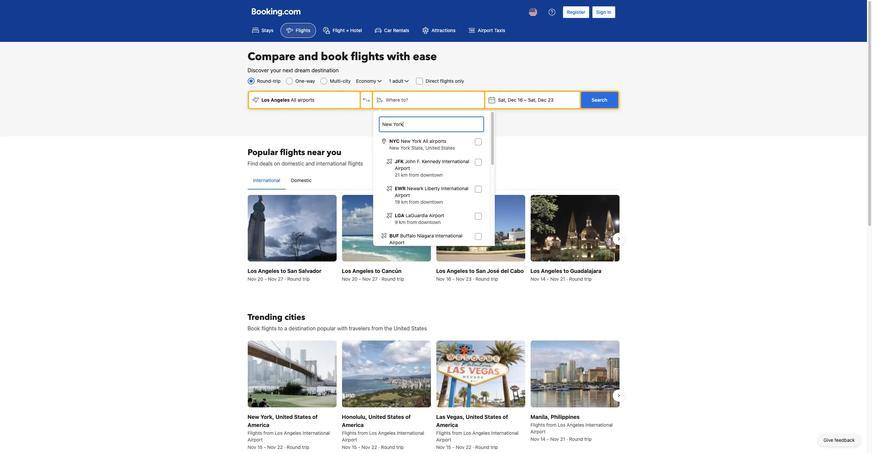 Task type: vqa. For each thing, say whether or not it's contained in the screenshot.
the left STATE
no



Task type: describe. For each thing, give the bounding box(es) containing it.
las vegas, united states of america flights from los angeles international airport nov 15 - nov 22 · round trip
[[436, 414, 519, 450]]

- inside new york, united states of america flights from los angeles international airport nov 15 - nov 22 · round trip
[[264, 445, 266, 450]]

one-way
[[296, 78, 315, 84]]

19
[[395, 199, 400, 205]]

los angeles to cancún nov 20 - nov 27 · round trip
[[342, 268, 404, 282]]

city
[[343, 78, 351, 84]]

trending cities book flights to a destination popular with travelers from the united states
[[248, 312, 427, 332]]

international inside honolulu, united states of america flights from los angeles international airport nov 15 - nov 22 · round trip
[[397, 430, 424, 436]]

downtown inside lga laguardia airport 9 km from downtown
[[419, 219, 441, 225]]

1
[[389, 78, 391, 84]]

where to? button
[[374, 92, 484, 108]]

1 adult
[[389, 78, 404, 84]]

newark liberty international airport
[[395, 186, 469, 198]]

lga
[[395, 213, 405, 218]]

josé
[[487, 268, 500, 274]]

car rentals
[[384, 27, 409, 33]]

km for 19
[[401, 199, 408, 205]]

economy
[[356, 78, 376, 84]]

round inside honolulu, united states of america flights from los angeles international airport nov 15 - nov 22 · round trip
[[381, 445, 395, 450]]

airport taxis link
[[463, 23, 511, 38]]

- inside los angeles to san josé del cabo nov 16 - nov 23 · round trip
[[453, 276, 455, 282]]

1 sat, from the left
[[498, 97, 507, 103]]

international inside john f. kennedy international airport
[[442, 159, 470, 164]]

your
[[271, 67, 281, 73]]

where
[[386, 97, 400, 103]]

round inside 'manila, philippines flights from los angeles international airport nov 14 - nov 21 · round trip'
[[569, 436, 583, 442]]

21 inside press enter to select airport, and then press spacebar to add another airport element
[[395, 172, 400, 178]]

destination inside compare and book flights with ease discover your next dream destination
[[312, 67, 339, 73]]

the
[[385, 326, 392, 332]]

way
[[307, 78, 315, 84]]

airport inside buffalo niagara international airport
[[390, 240, 405, 246]]

round inside new york, united states of america flights from los angeles international airport nov 15 - nov 22 · round trip
[[287, 445, 301, 450]]

Airport or city text field
[[382, 121, 482, 128]]

from inside las vegas, united states of america flights from los angeles international airport nov 15 - nov 22 · round trip
[[452, 430, 462, 436]]

taxis
[[494, 27, 506, 33]]

los inside honolulu, united states of america flights from los angeles international airport nov 15 - nov 22 · round trip
[[369, 430, 377, 436]]

manila, philippines image
[[531, 341, 620, 408]]

flights inside 'manila, philippines flights from los angeles international airport nov 14 - nov 21 · round trip'
[[531, 422, 545, 428]]

flights inside trending cities book flights to a destination popular with travelers from the united states
[[262, 326, 277, 332]]

dream
[[295, 67, 310, 73]]

find
[[248, 161, 258, 167]]

trip inside los angeles to cancún nov 20 - nov 27 · round trip
[[397, 276, 404, 282]]

vegas,
[[447, 414, 465, 420]]

trip inside las vegas, united states of america flights from los angeles international airport nov 15 - nov 22 · round trip
[[491, 445, 498, 450]]

international inside 'manila, philippines flights from los angeles international airport nov 14 - nov 21 · round trip'
[[586, 422, 613, 428]]

states inside trending cities book flights to a destination popular with travelers from the united states
[[411, 326, 427, 332]]

round inside the los angeles to guadalajara nov 14 - nov 21 · round trip
[[569, 276, 583, 282]]

to for 14
[[564, 268, 569, 274]]

trip inside new york, united states of america flights from los angeles international airport nov 15 - nov 22 · round trip
[[302, 445, 310, 450]]

los angeles to guadalajara nov 14 - nov 21 · round trip
[[531, 268, 602, 282]]

from down newark
[[409, 199, 419, 205]]

· inside new york, united states of america flights from los angeles international airport nov 15 - nov 22 · round trip
[[284, 445, 286, 450]]

popular
[[248, 147, 278, 158]]

ease
[[413, 49, 437, 64]]

from inside 'manila, philippines flights from los angeles international airport nov 14 - nov 21 · round trip'
[[547, 422, 557, 428]]

las vegas, united states of america image
[[436, 341, 525, 408]]

los inside los angeles to cancún nov 20 - nov 27 · round trip
[[342, 268, 351, 274]]

adult
[[393, 78, 404, 84]]

destination inside trending cities book flights to a destination popular with travelers from the united states
[[289, 326, 316, 332]]

· inside las vegas, united states of america flights from los angeles international airport nov 15 - nov 22 · round trip
[[473, 445, 474, 450]]

states inside nyc new york all airports new york state, united states
[[441, 145, 455, 151]]

los angeles to san josé del cabo image
[[436, 195, 525, 262]]

las
[[436, 414, 446, 420]]

and inside compare and book flights with ease discover your next dream destination
[[298, 49, 318, 64]]

airport inside new york, united states of america flights from los angeles international airport nov 15 - nov 22 · round trip
[[248, 437, 263, 443]]

compare and book flights with ease discover your next dream destination
[[248, 49, 437, 73]]

flights inside compare and book flights with ease discover your next dream destination
[[351, 49, 384, 64]]

new york, united states of america image
[[248, 341, 337, 408]]

lga laguardia airport 9 km from downtown
[[395, 213, 444, 225]]

hotel
[[350, 27, 362, 33]]

multi-city
[[330, 78, 351, 84]]

los angeles to san josé del cabo nov 16 - nov 23 · round trip
[[436, 268, 524, 282]]

multi-
[[330, 78, 343, 84]]

buffalo
[[400, 233, 416, 239]]

sign
[[597, 9, 606, 15]]

- inside 'manila, philippines flights from los angeles international airport nov 14 - nov 21 · round trip'
[[547, 436, 549, 442]]

give feedback button
[[819, 435, 861, 447]]

press enter to select airport, and then press spacebar to add another airport element
[[379, 135, 485, 438]]

america inside honolulu, united states of america flights from los angeles international airport nov 15 - nov 22 · round trip
[[342, 422, 364, 428]]

cabo
[[510, 268, 524, 274]]

15 for new york, united states of america
[[258, 445, 263, 450]]

of for las vegas, united states of america
[[503, 414, 508, 420]]

of for new york, united states of america
[[313, 414, 318, 420]]

feedback
[[835, 438, 855, 443]]

downtown for 21 km from downtown
[[421, 172, 443, 178]]

car
[[384, 27, 392, 33]]

flight + hotel
[[333, 27, 362, 33]]

from inside trending cities book flights to a destination popular with travelers from the united states
[[372, 326, 383, 332]]

buffalo niagara international airport
[[390, 233, 463, 246]]

0 vertical spatial new
[[401, 138, 411, 144]]

round inside las vegas, united states of america flights from los angeles international airport nov 15 - nov 22 · round trip
[[476, 445, 490, 450]]

to inside trending cities book flights to a destination popular with travelers from the united states
[[278, 326, 283, 332]]

manila,
[[531, 414, 550, 420]]

attractions link
[[417, 23, 462, 38]]

manila, philippines flights from los angeles international airport nov 14 - nov 21 · round trip
[[531, 414, 613, 442]]

deals
[[260, 161, 273, 167]]

airport left taxis in the top of the page
[[478, 27, 493, 33]]

in
[[608, 9, 612, 15]]

20 inside los angeles to san salvador nov 20 - nov 27 · round trip
[[258, 276, 263, 282]]

of inside honolulu, united states of america flights from los angeles international airport nov 15 - nov 22 · round trip
[[406, 414, 411, 420]]

- inside los angeles to cancún nov 20 - nov 27 · round trip
[[359, 276, 361, 282]]

trip inside 'manila, philippines flights from los angeles international airport nov 14 - nov 21 · round trip'
[[585, 436, 592, 442]]

with inside compare and book flights with ease discover your next dream destination
[[387, 49, 410, 64]]

21 km from downtown
[[395, 172, 443, 178]]

0 vertical spatial airports
[[298, 97, 315, 103]]

york,
[[261, 414, 274, 420]]

on
[[274, 161, 280, 167]]

trip inside los angeles to san salvador nov 20 - nov 27 · round trip
[[303, 276, 310, 282]]

nyc
[[390, 138, 400, 144]]

16 inside los angeles to san josé del cabo nov 16 - nov 23 · round trip
[[446, 276, 451, 282]]

- inside los angeles to san salvador nov 20 - nov 27 · round trip
[[265, 276, 267, 282]]

cities
[[285, 312, 305, 323]]

sign in
[[597, 9, 612, 15]]

to?
[[402, 97, 408, 103]]

flights link
[[281, 23, 316, 38]]

trip inside honolulu, united states of america flights from los angeles international airport nov 15 - nov 22 · round trip
[[397, 445, 404, 450]]

book
[[321, 49, 348, 64]]

round-
[[257, 78, 273, 84]]

a
[[285, 326, 287, 332]]

- inside honolulu, united states of america flights from los angeles international airport nov 15 - nov 22 · round trip
[[358, 445, 361, 450]]

angeles inside los angeles to san josé del cabo nov 16 - nov 23 · round trip
[[447, 268, 468, 274]]

tab list containing international
[[248, 172, 620, 190]]

27 inside los angeles to cancún nov 20 - nov 27 · round trip
[[372, 276, 378, 282]]

14 inside 'manila, philippines flights from los angeles international airport nov 14 - nov 21 · round trip'
[[541, 436, 546, 442]]

round inside los angeles to san josé del cabo nov 16 - nov 23 · round trip
[[476, 276, 490, 282]]

· inside 'manila, philippines flights from los angeles international airport nov 14 - nov 21 · round trip'
[[567, 436, 568, 442]]

guadalajara
[[571, 268, 602, 274]]

airport inside las vegas, united states of america flights from los angeles international airport nov 15 - nov 22 · round trip
[[436, 437, 452, 443]]

airport inside honolulu, united states of america flights from los angeles international airport nov 15 - nov 22 · round trip
[[342, 437, 357, 443]]

popular flights near you find deals on domestic and international flights
[[248, 147, 363, 167]]

states inside honolulu, united states of america flights from los angeles international airport nov 15 - nov 22 · round trip
[[387, 414, 404, 420]]

international button
[[248, 172, 286, 189]]

honolulu, united states of america image
[[342, 341, 431, 408]]

los inside 'manila, philippines flights from los angeles international airport nov 14 - nov 21 · round trip'
[[558, 422, 566, 428]]

stays link
[[246, 23, 279, 38]]

attractions
[[432, 27, 456, 33]]

only
[[455, 78, 464, 84]]

one-
[[296, 78, 307, 84]]

sign in link
[[592, 6, 616, 18]]

21 inside 'manila, philippines flights from los angeles international airport nov 14 - nov 21 · round trip'
[[561, 436, 565, 442]]

los inside new york, united states of america flights from los angeles international airport nov 15 - nov 22 · round trip
[[275, 430, 283, 436]]

trip inside los angeles to san josé del cabo nov 16 - nov 23 · round trip
[[491, 276, 498, 282]]



Task type: locate. For each thing, give the bounding box(es) containing it.
all inside nyc new york all airports new york state, united states
[[423, 138, 428, 144]]

of inside new york, united states of america flights from los angeles international airport nov 15 - nov 22 · round trip
[[313, 414, 318, 420]]

2 horizontal spatial 15
[[446, 445, 451, 450]]

1 horizontal spatial airports
[[430, 138, 447, 144]]

airport down jfk
[[395, 165, 410, 171]]

0 vertical spatial and
[[298, 49, 318, 64]]

airports
[[298, 97, 315, 103], [430, 138, 447, 144]]

airport down las
[[436, 437, 452, 443]]

airport inside newark liberty international airport
[[395, 192, 410, 198]]

22 inside honolulu, united states of america flights from los angeles international airport nov 15 - nov 22 · round trip
[[372, 445, 377, 450]]

international
[[316, 161, 347, 167]]

and inside popular flights near you find deals on domestic and international flights
[[306, 161, 315, 167]]

· inside los angeles to cancún nov 20 - nov 27 · round trip
[[379, 276, 380, 282]]

united right "york,"
[[276, 414, 293, 420]]

discover
[[248, 67, 269, 73]]

21 inside the los angeles to guadalajara nov 14 - nov 21 · round trip
[[561, 276, 565, 282]]

newark
[[407, 186, 424, 191]]

1 vertical spatial airports
[[430, 138, 447, 144]]

united right vegas,
[[466, 414, 483, 420]]

america
[[248, 422, 270, 428], [342, 422, 364, 428], [436, 422, 458, 428]]

1 vertical spatial 14
[[541, 436, 546, 442]]

2 horizontal spatial america
[[436, 422, 458, 428]]

0 horizontal spatial 20
[[258, 276, 263, 282]]

2 vertical spatial downtown
[[419, 219, 441, 225]]

destination
[[312, 67, 339, 73], [289, 326, 316, 332]]

0 vertical spatial downtown
[[421, 172, 443, 178]]

with inside trending cities book flights to a destination popular with travelers from the united states
[[337, 326, 348, 332]]

united inside new york, united states of america flights from los angeles international airport nov 15 - nov 22 · round trip
[[276, 414, 293, 420]]

1 horizontal spatial all
[[423, 138, 428, 144]]

united inside honolulu, united states of america flights from los angeles international airport nov 15 - nov 22 · round trip
[[369, 414, 386, 420]]

0 horizontal spatial 15
[[258, 445, 263, 450]]

airports inside nyc new york all airports new york state, united states
[[430, 138, 447, 144]]

honolulu,
[[342, 414, 367, 420]]

states inside new york, united states of america flights from los angeles international airport nov 15 - nov 22 · round trip
[[294, 414, 311, 420]]

united right the
[[394, 326, 410, 332]]

23 inside popup button
[[548, 97, 554, 103]]

2 of from the left
[[406, 414, 411, 420]]

2 horizontal spatial of
[[503, 414, 508, 420]]

15 down honolulu,
[[352, 445, 357, 450]]

you
[[327, 147, 342, 158]]

1 horizontal spatial 15
[[352, 445, 357, 450]]

direct
[[426, 78, 439, 84]]

from inside honolulu, united states of america flights from los angeles international airport nov 15 - nov 22 · round trip
[[358, 430, 368, 436]]

los angeles to guadalajara image
[[531, 195, 620, 262]]

region containing new york, united states of america
[[242, 338, 625, 454]]

15 inside honolulu, united states of america flights from los angeles international airport nov 15 - nov 22 · round trip
[[352, 445, 357, 450]]

new down the nyc
[[390, 145, 399, 151]]

0 horizontal spatial 16
[[446, 276, 451, 282]]

km up 'ewr'
[[401, 172, 408, 178]]

0 horizontal spatial york
[[401, 145, 410, 151]]

san left salvador
[[287, 268, 297, 274]]

1 vertical spatial region
[[242, 338, 625, 454]]

·
[[285, 276, 286, 282], [379, 276, 380, 282], [473, 276, 475, 282], [567, 276, 568, 282], [567, 436, 568, 442], [284, 445, 286, 450], [379, 445, 380, 450], [473, 445, 474, 450]]

15 inside las vegas, united states of america flights from los angeles international airport nov 15 - nov 22 · round trip
[[446, 445, 451, 450]]

flight + hotel link
[[318, 23, 368, 38]]

downtown for 19 km from downtown
[[421, 199, 443, 205]]

1 horizontal spatial dec
[[538, 97, 547, 103]]

america down honolulu,
[[342, 422, 364, 428]]

flights inside las vegas, united states of america flights from los angeles international airport nov 15 - nov 22 · round trip
[[436, 430, 451, 436]]

15 for las vegas, united states of america
[[446, 445, 451, 450]]

los angeles to san salvador image
[[248, 195, 337, 262]]

john f. kennedy international airport
[[395, 159, 470, 171]]

1 horizontal spatial of
[[406, 414, 411, 420]]

1 vertical spatial km
[[401, 199, 408, 205]]

america down las
[[436, 422, 458, 428]]

1 vertical spatial and
[[306, 161, 315, 167]]

22 for las vegas, united states of america
[[466, 445, 472, 450]]

1 dec from the left
[[508, 97, 517, 103]]

+
[[346, 27, 349, 33]]

0 horizontal spatial dec
[[508, 97, 517, 103]]

1 horizontal spatial 20
[[352, 276, 358, 282]]

2 horizontal spatial new
[[401, 138, 411, 144]]

trip inside the los angeles to guadalajara nov 14 - nov 21 · round trip
[[585, 276, 592, 282]]

cancún
[[382, 268, 402, 274]]

· inside los angeles to san josé del cabo nov 16 - nov 23 · round trip
[[473, 276, 475, 282]]

nyc new york all airports new york state, united states
[[390, 138, 455, 151]]

airport inside john f. kennedy international airport
[[395, 165, 410, 171]]

0 vertical spatial york
[[412, 138, 422, 144]]

philippines
[[551, 414, 580, 420]]

1 horizontal spatial with
[[387, 49, 410, 64]]

0 horizontal spatial america
[[248, 422, 270, 428]]

1 region from the top
[[242, 192, 625, 286]]

2 dec from the left
[[538, 97, 547, 103]]

1 vertical spatial downtown
[[421, 199, 443, 205]]

sat,
[[498, 97, 507, 103], [528, 97, 537, 103]]

1 15 from the left
[[258, 445, 263, 450]]

united inside trending cities book flights to a destination popular with travelers from the united states
[[394, 326, 410, 332]]

car rentals link
[[369, 23, 415, 38]]

los angeles all airports
[[262, 97, 315, 103]]

give
[[824, 438, 834, 443]]

2 vertical spatial new
[[248, 414, 259, 420]]

3 america from the left
[[436, 422, 458, 428]]

international inside newark liberty international airport
[[441, 186, 469, 191]]

14 inside the los angeles to guadalajara nov 14 - nov 21 · round trip
[[541, 276, 546, 282]]

airport
[[478, 27, 493, 33], [395, 165, 410, 171], [395, 192, 410, 198], [429, 213, 444, 218], [390, 240, 405, 246], [531, 429, 546, 435], [248, 437, 263, 443], [342, 437, 357, 443], [436, 437, 452, 443]]

to inside the los angeles to guadalajara nov 14 - nov 21 · round trip
[[564, 268, 569, 274]]

airport inside 'manila, philippines flights from los angeles international airport nov 14 - nov 21 · round trip'
[[531, 429, 546, 435]]

honolulu, united states of america flights from los angeles international airport nov 15 - nov 22 · round trip
[[342, 414, 424, 450]]

1 horizontal spatial san
[[476, 268, 486, 274]]

flight
[[333, 27, 345, 33]]

airport right laguardia
[[429, 213, 444, 218]]

york left state,
[[401, 145, 410, 151]]

from down "york,"
[[264, 430, 274, 436]]

ewr
[[395, 186, 406, 191]]

york
[[412, 138, 422, 144], [401, 145, 410, 151]]

1 horizontal spatial 27
[[372, 276, 378, 282]]

1 horizontal spatial 23
[[548, 97, 554, 103]]

downtown down newark liberty international airport
[[421, 199, 443, 205]]

dec left –
[[508, 97, 517, 103]]

angeles inside las vegas, united states of america flights from los angeles international airport nov 15 - nov 22 · round trip
[[473, 430, 490, 436]]

airport taxis
[[478, 27, 506, 33]]

15 down vegas,
[[446, 445, 451, 450]]

trending
[[248, 312, 283, 323]]

new inside new york, united states of america flights from los angeles international airport nov 15 - nov 22 · round trip
[[248, 414, 259, 420]]

from down manila,
[[547, 422, 557, 428]]

san for salvador
[[287, 268, 297, 274]]

km inside lga laguardia airport 9 km from downtown
[[399, 219, 406, 225]]

state,
[[412, 145, 424, 151]]

with
[[387, 49, 410, 64], [337, 326, 348, 332]]

2 27 from the left
[[372, 276, 378, 282]]

with up adult
[[387, 49, 410, 64]]

22 for new york, united states of america
[[277, 445, 283, 450]]

1 22 from the left
[[277, 445, 283, 450]]

sat, right –
[[528, 97, 537, 103]]

john
[[405, 159, 416, 164]]

flights inside new york, united states of america flights from los angeles international airport nov 15 - nov 22 · round trip
[[248, 430, 262, 436]]

los angeles to cancún image
[[342, 195, 431, 262]]

where to?
[[386, 97, 408, 103]]

america inside las vegas, united states of america flights from los angeles international airport nov 15 - nov 22 · round trip
[[436, 422, 458, 428]]

15 inside new york, united states of america flights from los angeles international airport nov 15 - nov 22 · round trip
[[258, 445, 263, 450]]

1 america from the left
[[248, 422, 270, 428]]

register
[[567, 9, 586, 15]]

buf
[[390, 233, 399, 239]]

compare
[[248, 49, 296, 64]]

0 horizontal spatial airports
[[298, 97, 315, 103]]

sat, dec 16 – sat, dec 23 button
[[486, 92, 580, 108]]

downtown down john f. kennedy international airport
[[421, 172, 443, 178]]

angeles inside honolulu, united states of america flights from los angeles international airport nov 15 - nov 22 · round trip
[[378, 430, 396, 436]]

los inside los angeles to san josé del cabo nov 16 - nov 23 · round trip
[[436, 268, 446, 274]]

to left the guadalajara on the right bottom
[[564, 268, 569, 274]]

region containing los angeles to san salvador
[[242, 192, 625, 286]]

sat, dec 16 – sat, dec 23
[[498, 97, 554, 103]]

angeles inside the los angeles to guadalajara nov 14 - nov 21 · round trip
[[541, 268, 563, 274]]

to for del
[[470, 268, 475, 274]]

angeles inside 'manila, philippines flights from los angeles international airport nov 14 - nov 21 · round trip'
[[567, 422, 585, 428]]

from left the
[[372, 326, 383, 332]]

united inside las vegas, united states of america flights from los angeles international airport nov 15 - nov 22 · round trip
[[466, 414, 483, 420]]

new york, united states of america flights from los angeles international airport nov 15 - nov 22 · round trip
[[248, 414, 330, 450]]

0 horizontal spatial 23
[[466, 276, 472, 282]]

2 vertical spatial km
[[399, 219, 406, 225]]

region
[[242, 192, 625, 286], [242, 338, 625, 454]]

2 horizontal spatial 22
[[466, 445, 472, 450]]

km
[[401, 172, 408, 178], [401, 199, 408, 205], [399, 219, 406, 225]]

united right honolulu,
[[369, 414, 386, 420]]

0 horizontal spatial of
[[313, 414, 318, 420]]

km right 19
[[401, 199, 408, 205]]

airport inside lga laguardia airport 9 km from downtown
[[429, 213, 444, 218]]

airport down honolulu,
[[342, 437, 357, 443]]

27 inside los angeles to san salvador nov 20 - nov 27 · round trip
[[278, 276, 284, 282]]

united
[[426, 145, 440, 151], [394, 326, 410, 332], [276, 414, 293, 420], [369, 414, 386, 420], [466, 414, 483, 420]]

united inside nyc new york all airports new york state, united states
[[426, 145, 440, 151]]

2 sat, from the left
[[528, 97, 537, 103]]

stays
[[262, 27, 274, 33]]

1 vertical spatial all
[[423, 138, 428, 144]]

angeles
[[271, 97, 290, 103], [258, 268, 279, 274], [353, 268, 374, 274], [447, 268, 468, 274], [541, 268, 563, 274], [567, 422, 585, 428], [284, 430, 302, 436], [378, 430, 396, 436], [473, 430, 490, 436]]

angeles inside los angeles to san salvador nov 20 - nov 27 · round trip
[[258, 268, 279, 274]]

america down "york,"
[[248, 422, 270, 428]]

0 vertical spatial 14
[[541, 276, 546, 282]]

1 horizontal spatial america
[[342, 422, 364, 428]]

2 22 from the left
[[372, 445, 377, 450]]

domestic
[[291, 178, 312, 183]]

from inside new york, united states of america flights from los angeles international airport nov 15 - nov 22 · round trip
[[264, 430, 274, 436]]

2 region from the top
[[242, 338, 625, 454]]

states
[[441, 145, 455, 151], [411, 326, 427, 332], [294, 414, 311, 420], [387, 414, 404, 420], [485, 414, 502, 420]]

flights up economy
[[351, 49, 384, 64]]

to inside los angeles to san salvador nov 20 - nov 27 · round trip
[[281, 268, 286, 274]]

3 15 from the left
[[446, 445, 451, 450]]

liberty
[[425, 186, 440, 191]]

destination down cities
[[289, 326, 316, 332]]

rentals
[[393, 27, 409, 33]]

flights
[[296, 27, 310, 33], [531, 422, 545, 428], [248, 430, 262, 436], [342, 430, 357, 436], [436, 430, 451, 436]]

0 vertical spatial with
[[387, 49, 410, 64]]

0 vertical spatial 21
[[395, 172, 400, 178]]

f.
[[417, 159, 421, 164]]

- inside las vegas, united states of america flights from los angeles international airport nov 15 - nov 22 · round trip
[[453, 445, 455, 450]]

san left josé
[[476, 268, 486, 274]]

los inside las vegas, united states of america flights from los angeles international airport nov 15 - nov 22 · round trip
[[464, 430, 471, 436]]

0 horizontal spatial san
[[287, 268, 297, 274]]

los inside the los angeles to guadalajara nov 14 - nov 21 · round trip
[[531, 268, 540, 274]]

international inside las vegas, united states of america flights from los angeles international airport nov 15 - nov 22 · round trip
[[492, 430, 519, 436]]

· inside los angeles to san salvador nov 20 - nov 27 · round trip
[[285, 276, 286, 282]]

from down laguardia
[[407, 219, 417, 225]]

from down vegas,
[[452, 430, 462, 436]]

all down one-
[[291, 97, 296, 103]]

0 vertical spatial region
[[242, 192, 625, 286]]

-
[[265, 276, 267, 282], [359, 276, 361, 282], [453, 276, 455, 282], [547, 276, 549, 282], [547, 436, 549, 442], [264, 445, 266, 450], [358, 445, 361, 450], [453, 445, 455, 450]]

0 horizontal spatial with
[[337, 326, 348, 332]]

1 vertical spatial new
[[390, 145, 399, 151]]

–
[[524, 97, 527, 103]]

0 vertical spatial km
[[401, 172, 408, 178]]

search
[[592, 97, 608, 103]]

international inside buffalo niagara international airport
[[435, 233, 463, 239]]

domestic
[[282, 161, 304, 167]]

1 14 from the top
[[541, 276, 546, 282]]

flights
[[351, 49, 384, 64], [440, 78, 454, 84], [280, 147, 305, 158], [348, 161, 363, 167], [262, 326, 277, 332]]

to left cancún
[[375, 268, 381, 274]]

from up newark
[[409, 172, 419, 178]]

round inside los angeles to cancún nov 20 - nov 27 · round trip
[[382, 276, 396, 282]]

15 down "york,"
[[258, 445, 263, 450]]

search button
[[581, 92, 618, 108]]

airports down airport or city text field in the top of the page
[[430, 138, 447, 144]]

airport down "york,"
[[248, 437, 263, 443]]

0 horizontal spatial 22
[[277, 445, 283, 450]]

airport down manila,
[[531, 429, 546, 435]]

to left josé
[[470, 268, 475, 274]]

los angeles to san salvador nov 20 - nov 27 · round trip
[[248, 268, 322, 282]]

jfk
[[395, 159, 404, 164]]

3 22 from the left
[[466, 445, 472, 450]]

and down near
[[306, 161, 315, 167]]

sat, left –
[[498, 97, 507, 103]]

1 horizontal spatial 16
[[518, 97, 523, 103]]

next
[[283, 67, 293, 73]]

america for las
[[436, 422, 458, 428]]

1 vertical spatial destination
[[289, 326, 316, 332]]

from down honolulu,
[[358, 430, 368, 436]]

1 27 from the left
[[278, 276, 284, 282]]

new left "york,"
[[248, 414, 259, 420]]

from inside lga laguardia airport 9 km from downtown
[[407, 219, 417, 225]]

flights left 'only'
[[440, 78, 454, 84]]

airport down buf at the left bottom of the page
[[390, 240, 405, 246]]

flights down trending
[[262, 326, 277, 332]]

2 america from the left
[[342, 422, 364, 428]]

popular
[[317, 326, 336, 332]]

international inside new york, united states of america flights from los angeles international airport nov 15 - nov 22 · round trip
[[303, 430, 330, 436]]

new right the nyc
[[401, 138, 411, 144]]

to for 20
[[375, 268, 381, 274]]

1 vertical spatial with
[[337, 326, 348, 332]]

domestic button
[[286, 172, 317, 189]]

give feedback
[[824, 438, 855, 443]]

0 horizontal spatial 27
[[278, 276, 284, 282]]

airport down 'ewr'
[[395, 192, 410, 198]]

all up state,
[[423, 138, 428, 144]]

destination up multi-
[[312, 67, 339, 73]]

york up state,
[[412, 138, 422, 144]]

0 vertical spatial 16
[[518, 97, 523, 103]]

0 vertical spatial destination
[[312, 67, 339, 73]]

· inside honolulu, united states of america flights from los angeles international airport nov 15 - nov 22 · round trip
[[379, 445, 380, 450]]

states inside las vegas, united states of america flights from los angeles international airport nov 15 - nov 22 · round trip
[[485, 414, 502, 420]]

1 san from the left
[[287, 268, 297, 274]]

to for nov
[[281, 268, 286, 274]]

0 horizontal spatial sat,
[[498, 97, 507, 103]]

angeles inside los angeles to cancún nov 20 - nov 27 · round trip
[[353, 268, 374, 274]]

kennedy
[[422, 159, 441, 164]]

angeles inside new york, united states of america flights from los angeles international airport nov 15 - nov 22 · round trip
[[284, 430, 302, 436]]

laguardia
[[406, 213, 428, 218]]

2 vertical spatial 21
[[561, 436, 565, 442]]

san for josé
[[476, 268, 486, 274]]

15
[[258, 445, 263, 450], [352, 445, 357, 450], [446, 445, 451, 450]]

airports down one-way
[[298, 97, 315, 103]]

2 20 from the left
[[352, 276, 358, 282]]

all
[[291, 97, 296, 103], [423, 138, 428, 144]]

2 15 from the left
[[352, 445, 357, 450]]

3 of from the left
[[503, 414, 508, 420]]

1 vertical spatial 21
[[561, 276, 565, 282]]

2 14 from the top
[[541, 436, 546, 442]]

1 vertical spatial 23
[[466, 276, 472, 282]]

flights right international
[[348, 161, 363, 167]]

san inside los angeles to san josé del cabo nov 16 - nov 23 · round trip
[[476, 268, 486, 274]]

salvador
[[299, 268, 322, 274]]

booking.com logo image
[[252, 8, 301, 16], [252, 8, 301, 16]]

0 horizontal spatial all
[[291, 97, 296, 103]]

- inside the los angeles to guadalajara nov 14 - nov 21 · round trip
[[547, 276, 549, 282]]

km for 21
[[401, 172, 408, 178]]

del
[[501, 268, 509, 274]]

round inside los angeles to san salvador nov 20 - nov 27 · round trip
[[287, 276, 301, 282]]

· inside the los angeles to guadalajara nov 14 - nov 21 · round trip
[[567, 276, 568, 282]]

america for new
[[248, 422, 270, 428]]

united up kennedy
[[426, 145, 440, 151]]

to left salvador
[[281, 268, 286, 274]]

1 horizontal spatial new
[[390, 145, 399, 151]]

0 vertical spatial 23
[[548, 97, 554, 103]]

tab list
[[248, 172, 620, 190]]

with right popular
[[337, 326, 348, 332]]

1 horizontal spatial york
[[412, 138, 422, 144]]

to left a
[[278, 326, 283, 332]]

1 of from the left
[[313, 414, 318, 420]]

19 km from downtown
[[395, 199, 443, 205]]

1 vertical spatial 16
[[446, 276, 451, 282]]

20
[[258, 276, 263, 282], [352, 276, 358, 282]]

1 vertical spatial york
[[401, 145, 410, 151]]

21
[[395, 172, 400, 178], [561, 276, 565, 282], [561, 436, 565, 442]]

km right 9
[[399, 219, 406, 225]]

of
[[313, 414, 318, 420], [406, 414, 411, 420], [503, 414, 508, 420]]

dec right –
[[538, 97, 547, 103]]

1 horizontal spatial sat,
[[528, 97, 537, 103]]

9
[[395, 219, 398, 225]]

1 horizontal spatial 22
[[372, 445, 377, 450]]

0 horizontal spatial new
[[248, 414, 259, 420]]

27
[[278, 276, 284, 282], [372, 276, 378, 282]]

1 20 from the left
[[258, 276, 263, 282]]

downtown up niagara on the left bottom of the page
[[419, 219, 441, 225]]

america inside new york, united states of america flights from los angeles international airport nov 15 - nov 22 · round trip
[[248, 422, 270, 428]]

2 san from the left
[[476, 268, 486, 274]]

23 inside los angeles to san josé del cabo nov 16 - nov 23 · round trip
[[466, 276, 472, 282]]

0 vertical spatial all
[[291, 97, 296, 103]]

round-trip
[[257, 78, 281, 84]]

flights up domestic
[[280, 147, 305, 158]]

travelers
[[349, 326, 370, 332]]

and up dream
[[298, 49, 318, 64]]



